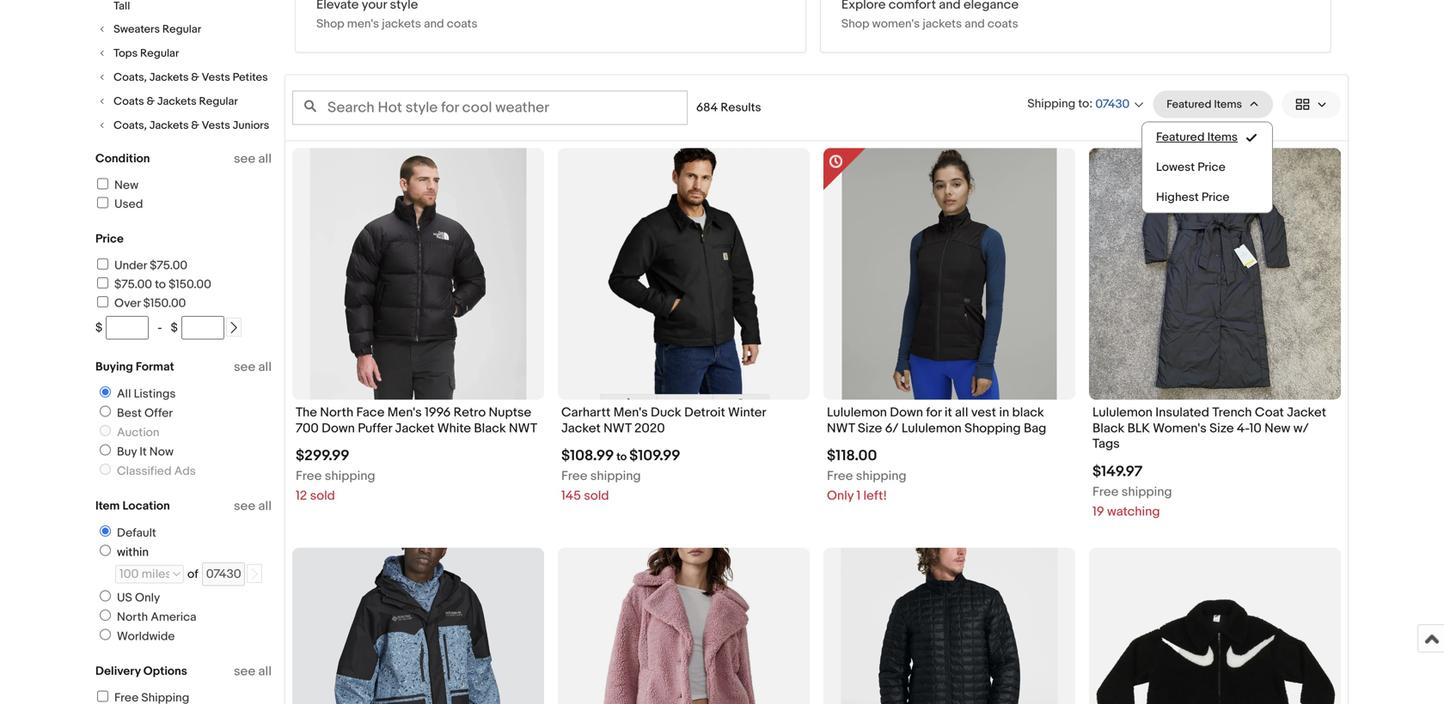 Task type: locate. For each thing, give the bounding box(es) containing it.
default
[[117, 527, 156, 541]]

lululemon down for it all vest in black nwt size 6/ lululemon shopping bag link
[[827, 406, 1072, 441]]

Default radio
[[100, 526, 111, 537]]

coats,
[[114, 71, 147, 84], [114, 119, 147, 132]]

of
[[187, 568, 198, 582]]

free down $118.00
[[827, 469, 853, 485]]

lululemon down 'for'
[[902, 421, 962, 437]]

only up the north america "link"
[[135, 591, 160, 606]]

see for item location
[[234, 499, 255, 515]]

black down 'nuptse'
[[474, 421, 506, 437]]

2 coats from the left
[[988, 17, 1018, 32]]

to down under $75.00
[[155, 278, 166, 292]]

2 vests from the top
[[202, 119, 230, 132]]

puffer
[[358, 421, 392, 437]]

north america link
[[93, 610, 200, 625]]

0 vertical spatial coats,
[[114, 71, 147, 84]]

see left the 12
[[234, 499, 255, 515]]

to inside shipping to : 07430
[[1078, 97, 1089, 112]]

men's
[[388, 406, 422, 421], [614, 406, 648, 421]]

down up 6/
[[890, 406, 923, 421]]

only inside $118.00 free shipping only 1 left!
[[827, 489, 854, 504]]

2 $ from the left
[[171, 321, 178, 336]]

coats for shop women's jackets and coats
[[988, 17, 1018, 32]]

regular up tops regular dropdown button
[[162, 23, 201, 36]]

the north face men's 1996 retro nuptse 700 down puffer jacket white black nwt link
[[296, 406, 541, 441]]

see all button for item location
[[234, 499, 272, 515]]

2 vertical spatial jackets
[[149, 119, 189, 132]]

delivery
[[95, 665, 141, 680]]

lululemon insulated trench coat jacket black blk women's size 4-10 new w/ tags link
[[1093, 406, 1338, 457]]

see all button for delivery options
[[234, 665, 272, 680]]

1 horizontal spatial men's
[[614, 406, 648, 421]]

shipping down $108.99 on the bottom left
[[590, 469, 641, 485]]

coats, down coats at left top
[[114, 119, 147, 132]]

men's
[[347, 17, 379, 32]]

shipping up the watching
[[1122, 485, 1172, 500]]

carhartt men's duck detroit winter jacket nwt 2020 link
[[561, 406, 806, 441]]

see right options
[[234, 665, 255, 680]]

1 horizontal spatial coats
[[988, 17, 1018, 32]]

free inside $149.97 free shipping 19 watching
[[1093, 485, 1119, 500]]

coats
[[447, 17, 478, 32], [988, 17, 1018, 32]]

jackets down coats, jackets & vests petites dropdown button
[[157, 95, 197, 108]]

4 see all button from the top
[[234, 665, 272, 680]]

0 vertical spatial regular
[[162, 23, 201, 36]]

black
[[474, 421, 506, 437], [1093, 421, 1125, 437]]

Free Shipping checkbox
[[97, 692, 108, 703]]

1 horizontal spatial sold
[[584, 489, 609, 504]]

new up used
[[114, 178, 138, 193]]

only left 1
[[827, 489, 854, 504]]

Shop women's jackets and coats text field
[[821, 0, 1331, 52]]

& for coats, jackets & vests juniors
[[191, 119, 199, 132]]

carhartt men's duck detroit winter jacket nwt 2020
[[561, 406, 766, 437]]

0 horizontal spatial only
[[135, 591, 160, 606]]

item
[[95, 499, 120, 514]]

featured up lowest
[[1156, 130, 1205, 145]]

men's up 2020
[[614, 406, 648, 421]]

$150.00 down "$75.00 to $150.00"
[[143, 297, 186, 311]]

regular up coats, jackets & vests juniors
[[199, 95, 238, 108]]

1 horizontal spatial down
[[890, 406, 923, 421]]

all for default
[[258, 499, 272, 515]]

1 horizontal spatial to
[[617, 451, 627, 464]]

3 see from the top
[[234, 499, 255, 515]]

2 horizontal spatial to
[[1078, 97, 1089, 112]]

1 horizontal spatial only
[[827, 489, 854, 504]]

1 vertical spatial regular
[[140, 47, 179, 60]]

&
[[191, 71, 199, 84], [147, 95, 155, 108], [191, 119, 199, 132]]

$150.00 down under $75.00
[[169, 278, 211, 292]]

0 horizontal spatial men's
[[388, 406, 422, 421]]

2 see from the top
[[234, 360, 255, 375]]

face
[[356, 406, 385, 421]]

see down the juniors
[[234, 151, 255, 167]]

see for condition
[[234, 151, 255, 167]]

1 vertical spatial coats,
[[114, 119, 147, 132]]

nwot nike sherpa fleece black white big swoosh womens full zip coat jacket xl image
[[1089, 594, 1341, 705]]

to for $150.00
[[155, 278, 166, 292]]

free for $299.99
[[296, 469, 322, 485]]

1 jackets from the left
[[382, 17, 421, 32]]

0 vertical spatial new
[[114, 178, 138, 193]]

free inside $108.99 to $109.99 free shipping 145 sold
[[561, 469, 588, 485]]

2 horizontal spatial lululemon
[[1093, 406, 1153, 421]]

price for lowest price
[[1198, 161, 1226, 175]]

2 and from the left
[[965, 17, 985, 32]]

north up worldwide "link"
[[117, 611, 148, 625]]

2 black from the left
[[1093, 421, 1125, 437]]

shopping
[[965, 421, 1021, 437]]

0 vertical spatial featured
[[1167, 98, 1212, 111]]

jackets right men's
[[382, 17, 421, 32]]

free for $118.00
[[827, 469, 853, 485]]

0 vertical spatial north
[[320, 406, 354, 421]]

featured inside 'dropdown button'
[[1167, 98, 1212, 111]]

options
[[143, 665, 187, 680]]

coats, inside coats, jackets & vests juniors dropdown button
[[114, 119, 147, 132]]

0 vertical spatial vests
[[202, 71, 230, 84]]

in
[[999, 406, 1009, 421]]

1 nwt from the left
[[509, 421, 537, 437]]

New checkbox
[[97, 178, 108, 190]]

shipping inside $118.00 free shipping only 1 left!
[[856, 469, 907, 485]]

2 horizontal spatial nwt
[[827, 421, 855, 437]]

items inside 'dropdown button'
[[1214, 98, 1242, 111]]

and right men's
[[424, 17, 444, 32]]

4 see from the top
[[234, 665, 255, 680]]

coats, up coats at left top
[[114, 71, 147, 84]]

free inside $299.99 free shipping 12 sold
[[296, 469, 322, 485]]

featured items up lowest price
[[1156, 130, 1238, 145]]

2 vertical spatial &
[[191, 119, 199, 132]]

lululemon down for it all vest in black nwt size 6/ lululemon shopping bag
[[827, 406, 1047, 437]]

2 coats, from the top
[[114, 119, 147, 132]]

2 horizontal spatial jacket
[[1287, 406, 1326, 421]]

3 see all from the top
[[234, 499, 272, 515]]

sweaters
[[114, 23, 160, 36]]

to inside $108.99 to $109.99 free shipping 145 sold
[[617, 451, 627, 464]]

1 vertical spatial only
[[135, 591, 160, 606]]

1 sold from the left
[[310, 489, 335, 504]]

1 black from the left
[[474, 421, 506, 437]]

black up tags
[[1093, 421, 1125, 437]]

1 and from the left
[[424, 17, 444, 32]]

1 shop from the left
[[316, 17, 344, 32]]

free up 19 at the right bottom
[[1093, 485, 1119, 500]]

vests left the juniors
[[202, 119, 230, 132]]

0 horizontal spatial jacket
[[395, 421, 434, 437]]

1 horizontal spatial $
[[171, 321, 178, 336]]

go image
[[248, 569, 260, 581]]

featured items up the featured items link
[[1167, 98, 1242, 111]]

shop left the women's
[[842, 17, 870, 32]]

sold right 145
[[584, 489, 609, 504]]

1 see all from the top
[[234, 151, 272, 167]]

lululemon for $118.00
[[827, 406, 887, 421]]

to left $109.99
[[617, 451, 627, 464]]

duck
[[651, 406, 682, 421]]

blk
[[1128, 421, 1150, 437]]

jacket up w/
[[1287, 406, 1326, 421]]

4-
[[1237, 421, 1250, 437]]

coats, for coats, jackets & vests juniors
[[114, 119, 147, 132]]

& down tops regular dropdown button
[[191, 71, 199, 84]]

to
[[1078, 97, 1089, 112], [155, 278, 166, 292], [617, 451, 627, 464]]

free inside $118.00 free shipping only 1 left!
[[827, 469, 853, 485]]

size inside lululemon down for it all vest in black nwt size 6/ lululemon shopping bag
[[858, 421, 882, 437]]

1 coats from the left
[[447, 17, 478, 32]]

left!
[[864, 489, 887, 504]]

retro
[[454, 406, 486, 421]]

0 vertical spatial $75.00
[[150, 259, 188, 273]]

2 jackets from the left
[[923, 17, 962, 32]]

0 vertical spatial only
[[827, 489, 854, 504]]

lowest
[[1156, 161, 1195, 175]]

item location
[[95, 499, 170, 514]]

nwt inside carhartt men's duck detroit winter jacket nwt 2020
[[604, 421, 632, 437]]

jackets down coats & jackets regular
[[149, 119, 189, 132]]

& down the coats & jackets regular dropdown button
[[191, 119, 199, 132]]

sold right the 12
[[310, 489, 335, 504]]

1 vertical spatial featured
[[1156, 130, 1205, 145]]

1 men's from the left
[[388, 406, 422, 421]]

size
[[858, 421, 882, 437], [1210, 421, 1234, 437]]

0 vertical spatial jackets
[[149, 71, 189, 84]]

all inside lululemon down for it all vest in black nwt size 6/ lululemon shopping bag
[[955, 406, 968, 421]]

jackets up coats & jackets regular
[[149, 71, 189, 84]]

lululemon up blk
[[1093, 406, 1153, 421]]

down inside lululemon down for it all vest in black nwt size 6/ lululemon shopping bag
[[890, 406, 923, 421]]

and for shop women's jackets and coats
[[965, 17, 985, 32]]

07430 text field
[[202, 563, 245, 587]]

shop for shop women's jackets and coats
[[842, 17, 870, 32]]

All Listings radio
[[100, 387, 111, 398]]

1 $ from the left
[[95, 321, 102, 336]]

US Only radio
[[100, 591, 111, 602]]

0 vertical spatial featured items
[[1167, 98, 1242, 111]]

featured items link
[[1143, 123, 1272, 153]]

featured for the featured items link
[[1156, 130, 1205, 145]]

lululemon up 6/
[[827, 406, 887, 421]]

0 horizontal spatial nwt
[[509, 421, 537, 437]]

0 horizontal spatial $
[[95, 321, 102, 336]]

bag
[[1024, 421, 1047, 437]]

2 sold from the left
[[584, 489, 609, 504]]

$ right -
[[171, 321, 178, 336]]

1 vertical spatial price
[[1202, 191, 1230, 205]]

nwt left 2020
[[604, 421, 632, 437]]

$75.00 up "$75.00 to $150.00"
[[150, 259, 188, 273]]

2 nwt from the left
[[604, 421, 632, 437]]

buying format
[[95, 360, 174, 375]]

winter
[[728, 406, 766, 421]]

see all
[[234, 151, 272, 167], [234, 360, 272, 375], [234, 499, 272, 515], [234, 665, 272, 680]]

2 vertical spatial to
[[617, 451, 627, 464]]

jacket down 1996
[[395, 421, 434, 437]]

1 vertical spatial north
[[117, 611, 148, 625]]

0 horizontal spatial coats
[[447, 17, 478, 32]]

Maximum Value text field
[[181, 316, 224, 340]]

regular down sweaters regular
[[140, 47, 179, 60]]

best offer
[[117, 407, 173, 421]]

$75.00 down under
[[114, 278, 152, 292]]

free up 145
[[561, 469, 588, 485]]

carhartt men's duck detroit winter jacket nwt 2020 image
[[593, 148, 775, 400]]

see
[[234, 151, 255, 167], [234, 360, 255, 375], [234, 499, 255, 515], [234, 665, 255, 680]]

1 see all button from the top
[[234, 151, 272, 167]]

nwt inside lululemon down for it all vest in black nwt size 6/ lululemon shopping bag
[[827, 421, 855, 437]]

price down 'lowest price' link
[[1202, 191, 1230, 205]]

items up 'lowest price' link
[[1208, 130, 1238, 145]]

1 horizontal spatial north
[[320, 406, 354, 421]]

2 shop from the left
[[842, 17, 870, 32]]

0 horizontal spatial sold
[[310, 489, 335, 504]]

coats, jackets & vests petites
[[114, 71, 268, 84]]

0 vertical spatial &
[[191, 71, 199, 84]]

0 horizontal spatial north
[[117, 611, 148, 625]]

tops regular button
[[95, 46, 272, 61]]

worldwide link
[[93, 630, 178, 645]]

1 vertical spatial new
[[1265, 421, 1291, 437]]

lululemon inside lululemon insulated trench coat jacket black blk women's size 4-10 new w/ tags
[[1093, 406, 1153, 421]]

jacket down "carhartt"
[[561, 421, 601, 437]]

to for :
[[1078, 97, 1089, 112]]

sold inside $299.99 free shipping 12 sold
[[310, 489, 335, 504]]

Classified Ads radio
[[100, 464, 111, 475]]

featured items
[[1167, 98, 1242, 111], [1156, 130, 1238, 145]]

new
[[114, 178, 138, 193], [1265, 421, 1291, 437]]

2 size from the left
[[1210, 421, 1234, 437]]

view: gallery view image
[[1296, 96, 1327, 114]]

size left 6/
[[858, 421, 882, 437]]

0 horizontal spatial lululemon
[[827, 406, 887, 421]]

2 vertical spatial regular
[[199, 95, 238, 108]]

1 vertical spatial jackets
[[157, 95, 197, 108]]

4 see all from the top
[[234, 665, 272, 680]]

adidas adventure winter allover print gore-tex jacket image
[[292, 548, 544, 705]]

coats, inside coats, jackets & vests petites dropdown button
[[114, 71, 147, 84]]

1 vertical spatial featured items
[[1156, 130, 1238, 145]]

vests
[[202, 71, 230, 84], [202, 119, 230, 132]]

1 horizontal spatial new
[[1265, 421, 1291, 437]]

1 vertical spatial vests
[[202, 119, 230, 132]]

nwt up $118.00
[[827, 421, 855, 437]]

for
[[926, 406, 942, 421]]

north
[[320, 406, 354, 421], [117, 611, 148, 625]]

over
[[114, 297, 141, 311]]

free up the 12
[[296, 469, 322, 485]]

to left 07430
[[1078, 97, 1089, 112]]

1 horizontal spatial nwt
[[604, 421, 632, 437]]

jackets right the women's
[[923, 17, 962, 32]]

2 see all from the top
[[234, 360, 272, 375]]

listings
[[134, 387, 176, 402]]

$108.99
[[561, 448, 614, 466]]

$108.99 to $109.99 free shipping 145 sold
[[561, 448, 681, 504]]

shop for shop men's jackets and coats
[[316, 17, 344, 32]]

3 nwt from the left
[[827, 421, 855, 437]]

coat
[[1255, 406, 1284, 421]]

1 vertical spatial &
[[147, 95, 155, 108]]

10
[[1250, 421, 1262, 437]]

new down coat
[[1265, 421, 1291, 437]]

under
[[114, 259, 147, 273]]

1 vertical spatial $150.00
[[143, 297, 186, 311]]

featured items inside 'dropdown button'
[[1167, 98, 1242, 111]]

coats
[[114, 95, 144, 108]]

& right coats at left top
[[147, 95, 155, 108]]

vests left petites
[[202, 71, 230, 84]]

0 horizontal spatial down
[[322, 421, 355, 437]]

and
[[424, 17, 444, 32], [965, 17, 985, 32]]

Over $150.00 checkbox
[[97, 297, 108, 308]]

nwt down 'nuptse'
[[509, 421, 537, 437]]

$149.97 free shipping 19 watching
[[1093, 463, 1172, 520]]

0 horizontal spatial to
[[155, 278, 166, 292]]

size inside lululemon insulated trench coat jacket black blk women's size 4-10 new w/ tags
[[1210, 421, 1234, 437]]

0 horizontal spatial shop
[[316, 17, 344, 32]]

size down trench
[[1210, 421, 1234, 437]]

1 horizontal spatial shop
[[842, 17, 870, 32]]

shipping inside $149.97 free shipping 19 watching
[[1122, 485, 1172, 500]]

featured for featured items 'dropdown button'
[[1167, 98, 1212, 111]]

all for new
[[258, 151, 272, 167]]

0 horizontal spatial jackets
[[382, 17, 421, 32]]

1 horizontal spatial and
[[965, 17, 985, 32]]

1 horizontal spatial size
[[1210, 421, 1234, 437]]

0 vertical spatial to
[[1078, 97, 1089, 112]]

0 horizontal spatial and
[[424, 17, 444, 32]]

regular inside dropdown button
[[199, 95, 238, 108]]

0 horizontal spatial size
[[858, 421, 882, 437]]

jacket inside carhartt men's duck detroit winter jacket nwt 2020
[[561, 421, 601, 437]]

1 see from the top
[[234, 151, 255, 167]]

1 horizontal spatial jackets
[[923, 17, 962, 32]]

tags
[[1093, 437, 1120, 452]]

$ for 'maximum value' text box
[[171, 321, 178, 336]]

down right 700
[[322, 421, 355, 437]]

see all for condition
[[234, 151, 272, 167]]

shipping
[[325, 469, 375, 485], [590, 469, 641, 485], [856, 469, 907, 485], [1122, 485, 1172, 500]]

2 men's from the left
[[614, 406, 648, 421]]

0 vertical spatial price
[[1198, 161, 1226, 175]]

auction
[[117, 426, 160, 441]]

featured items for featured items 'dropdown button'
[[1167, 98, 1242, 111]]

coats, jackets & vests petites button
[[95, 70, 272, 85]]

black
[[1012, 406, 1044, 421]]

see all for item location
[[234, 499, 272, 515]]

0 vertical spatial items
[[1214, 98, 1242, 111]]

sweaters regular button
[[95, 21, 272, 37]]

north inside the north america "link"
[[117, 611, 148, 625]]

new mens the north face black eco thermoball full zip jacket coat puffer matte image
[[824, 548, 1076, 705]]

shipping up left! on the right of page
[[856, 469, 907, 485]]

$
[[95, 321, 102, 336], [171, 321, 178, 336]]

and right the women's
[[965, 17, 985, 32]]

1 horizontal spatial jacket
[[561, 421, 601, 437]]

items up the featured items link
[[1214, 98, 1242, 111]]

lululemon
[[827, 406, 887, 421], [1093, 406, 1153, 421], [902, 421, 962, 437]]

3 see all button from the top
[[234, 499, 272, 515]]

nwt
[[509, 421, 537, 437], [604, 421, 632, 437], [827, 421, 855, 437]]

price up under $75.00 checkbox
[[95, 232, 124, 247]]

0 horizontal spatial black
[[474, 421, 506, 437]]

jackets
[[382, 17, 421, 32], [923, 17, 962, 32]]

see down 'submit price range' icon on the left of page
[[234, 360, 255, 375]]

free people womens joplin faux fur warm teddy coat outerwear bhfo 3310 image
[[558, 548, 810, 705]]

now
[[149, 445, 174, 460]]

Minimum Value text field
[[106, 316, 149, 340]]

19
[[1093, 504, 1104, 520]]

1 size from the left
[[858, 421, 882, 437]]

1 vests from the top
[[202, 71, 230, 84]]

1 vertical spatial items
[[1208, 130, 1238, 145]]

1 coats, from the top
[[114, 71, 147, 84]]

$109.99
[[629, 448, 681, 466]]

$ down the over $150.00 option on the left
[[95, 321, 102, 336]]

shipping down $299.99
[[325, 469, 375, 485]]

featured up the featured items link
[[1167, 98, 1212, 111]]

price down the featured items link
[[1198, 161, 1226, 175]]

men's left 1996
[[388, 406, 422, 421]]

1 vertical spatial to
[[155, 278, 166, 292]]

north right the
[[320, 406, 354, 421]]

lululemon for $149.97
[[1093, 406, 1153, 421]]

shipping inside $299.99 free shipping 12 sold
[[325, 469, 375, 485]]

classified ads link
[[93, 464, 199, 479]]

& for coats, jackets & vests petites
[[191, 71, 199, 84]]

classified
[[117, 465, 172, 479]]

1 horizontal spatial black
[[1093, 421, 1125, 437]]

shop left men's
[[316, 17, 344, 32]]

2 see all button from the top
[[234, 360, 272, 375]]



Task type: describe. For each thing, give the bounding box(es) containing it.
new inside lululemon insulated trench coat jacket black blk women's size 4-10 new w/ tags
[[1265, 421, 1291, 437]]

free for $149.97
[[1093, 485, 1119, 500]]

over $150.00 link
[[95, 297, 186, 311]]

items for the featured items link
[[1208, 130, 1238, 145]]

$75.00 to $150.00 checkbox
[[97, 278, 108, 289]]

items for featured items 'dropdown button'
[[1214, 98, 1242, 111]]

tops
[[114, 47, 138, 60]]

North America radio
[[100, 610, 111, 622]]

under $75.00
[[114, 259, 188, 273]]

coats & jackets regular button
[[95, 94, 272, 109]]

petites
[[233, 71, 268, 84]]

tops regular
[[114, 47, 179, 60]]

detroit
[[684, 406, 725, 421]]

buy it now link
[[93, 445, 177, 460]]

all listings
[[117, 387, 176, 402]]

jackets for coats, jackets & vests petites
[[149, 71, 189, 84]]

coats & jackets regular
[[114, 95, 238, 108]]

jackets for women's
[[923, 17, 962, 32]]

to for $109.99
[[617, 451, 627, 464]]

buy
[[117, 445, 137, 460]]

jacket inside the north face men's 1996 retro nuptse 700 down puffer jacket white black nwt
[[395, 421, 434, 437]]

best
[[117, 407, 142, 421]]

women's
[[1153, 421, 1207, 437]]

default link
[[93, 526, 160, 541]]

regular for tops regular
[[140, 47, 179, 60]]

$118.00 free shipping only 1 left!
[[827, 448, 907, 504]]

684 results
[[696, 101, 761, 115]]

$118.00
[[827, 448, 877, 466]]

used link
[[95, 197, 143, 212]]

shipping for $149.97
[[1122, 485, 1172, 500]]

07430
[[1096, 97, 1130, 112]]

1 horizontal spatial lululemon
[[902, 421, 962, 437]]

jackets for coats, jackets & vests juniors
[[149, 119, 189, 132]]

1 vertical spatial $75.00
[[114, 278, 152, 292]]

12
[[296, 489, 307, 504]]

coats, jackets & vests juniors button
[[95, 118, 272, 133]]

see all for delivery options
[[234, 665, 272, 680]]

submit price range image
[[228, 322, 240, 334]]

$299.99 free shipping 12 sold
[[296, 448, 375, 504]]

over $150.00
[[114, 297, 186, 311]]

buy it now
[[117, 445, 174, 460]]

0 horizontal spatial new
[[114, 178, 138, 193]]

lululemon insulated trench coat jacket black blk women's size 4-10 new w/ tags
[[1093, 406, 1326, 452]]

highest price
[[1156, 191, 1230, 205]]

down inside the north face men's 1996 retro nuptse 700 down puffer jacket white black nwt
[[322, 421, 355, 437]]

jacket inside lululemon insulated trench coat jacket black blk women's size 4-10 new w/ tags
[[1287, 406, 1326, 421]]

us only
[[117, 591, 160, 606]]

shop men's jackets and coats
[[316, 17, 478, 32]]

lululemon insulated trench coat jacket black blk women's size 4-10 new w/ tags image
[[1089, 148, 1341, 400]]

coats, for coats, jackets & vests petites
[[114, 71, 147, 84]]

lowest price link
[[1143, 153, 1272, 183]]

offer
[[144, 407, 173, 421]]

price for highest price
[[1202, 191, 1230, 205]]

Used checkbox
[[97, 197, 108, 208]]

men's inside carhartt men's duck detroit winter jacket nwt 2020
[[614, 406, 648, 421]]

the north face men's 1996 retro nuptse 700 down puffer jacket white black nwt
[[296, 406, 537, 437]]

men's inside the north face men's 1996 retro nuptse 700 down puffer jacket white black nwt
[[388, 406, 422, 421]]

best offer link
[[93, 406, 176, 421]]

it
[[945, 406, 952, 421]]

location
[[122, 499, 170, 514]]

jackets inside dropdown button
[[157, 95, 197, 108]]

condition
[[95, 152, 150, 166]]

Enter your search keyword text field
[[292, 91, 688, 125]]

see all button for buying format
[[234, 360, 272, 375]]

insulated
[[1156, 406, 1210, 421]]

see for buying format
[[234, 360, 255, 375]]

Best Offer radio
[[100, 406, 111, 417]]

within
[[117, 546, 149, 561]]

within radio
[[100, 545, 111, 557]]

carhartt
[[561, 406, 611, 421]]

Buy It Now radio
[[100, 445, 111, 456]]

see all button for condition
[[234, 151, 272, 167]]

sweaters regular
[[114, 23, 201, 36]]

white
[[437, 421, 471, 437]]

see for delivery options
[[234, 665, 255, 680]]

$ for minimum value text box
[[95, 321, 102, 336]]

black inside lululemon insulated trench coat jacket black blk women's size 4-10 new w/ tags
[[1093, 421, 1125, 437]]

watching
[[1107, 504, 1160, 520]]

black inside the north face men's 1996 retro nuptse 700 down puffer jacket white black nwt
[[474, 421, 506, 437]]

all
[[117, 387, 131, 402]]

america
[[151, 611, 196, 625]]

all listings link
[[93, 387, 179, 402]]

coats for shop men's jackets and coats
[[447, 17, 478, 32]]

$75.00 to $150.00 link
[[95, 278, 211, 292]]

buying
[[95, 360, 133, 375]]

shipping to : 07430
[[1028, 97, 1130, 112]]

shipping for $299.99
[[325, 469, 375, 485]]

regular for sweaters regular
[[162, 23, 201, 36]]

nuptse
[[489, 406, 531, 421]]

north america
[[117, 611, 196, 625]]

6/
[[885, 421, 899, 437]]

shipping for $118.00
[[856, 469, 907, 485]]

684
[[696, 101, 718, 115]]

coats, jackets & vests juniors
[[114, 119, 269, 132]]

w/
[[1294, 421, 1309, 437]]

2 vertical spatial price
[[95, 232, 124, 247]]

featured items button
[[1153, 91, 1273, 118]]

sold inside $108.99 to $109.99 free shipping 145 sold
[[584, 489, 609, 504]]

lululemon down for it all vest in black nwt size 6/ lululemon shopping bag image
[[842, 148, 1057, 400]]

north inside the north face men's 1996 retro nuptse 700 down puffer jacket white black nwt
[[320, 406, 354, 421]]

juniors
[[233, 119, 269, 132]]

see all for buying format
[[234, 360, 272, 375]]

all for all listings
[[258, 360, 272, 375]]

under $75.00 link
[[95, 259, 188, 273]]

and for shop men's jackets and coats
[[424, 17, 444, 32]]

shop men's jackets and coats link
[[296, 0, 805, 52]]

$299.99
[[296, 448, 350, 466]]

Shop men's jackets and coats text field
[[296, 0, 805, 52]]

featured items for the featured items link
[[1156, 130, 1238, 145]]

:
[[1089, 97, 1093, 112]]

highest
[[1156, 191, 1199, 205]]

it
[[139, 445, 147, 460]]

format
[[136, 360, 174, 375]]

the north face men's 1996 retro nuptse 700 down puffer jacket white black nwt image
[[310, 148, 527, 400]]

Worldwide radio
[[100, 630, 111, 641]]

the
[[296, 406, 317, 421]]

shipping
[[1028, 97, 1076, 112]]

vest
[[971, 406, 996, 421]]

delivery options
[[95, 665, 187, 680]]

vests for petites
[[202, 71, 230, 84]]

shipping inside $108.99 to $109.99 free shipping 145 sold
[[590, 469, 641, 485]]

Under $75.00 checkbox
[[97, 259, 108, 270]]

shop women's jackets and coats link
[[821, 0, 1331, 52]]

highest price link
[[1143, 183, 1272, 213]]

700
[[296, 421, 319, 437]]

Auction radio
[[100, 426, 111, 437]]

trench
[[1212, 406, 1252, 421]]

& inside dropdown button
[[147, 95, 155, 108]]

women's
[[872, 17, 920, 32]]

classified ads
[[117, 465, 196, 479]]

us only link
[[93, 591, 163, 606]]

nwt inside the north face men's 1996 retro nuptse 700 down puffer jacket white black nwt
[[509, 421, 537, 437]]

ads
[[174, 465, 196, 479]]

vests for juniors
[[202, 119, 230, 132]]

jackets for men's
[[382, 17, 421, 32]]

0 vertical spatial $150.00
[[169, 278, 211, 292]]



Task type: vqa. For each thing, say whether or not it's contained in the screenshot.
top "Diagnostic"
no



